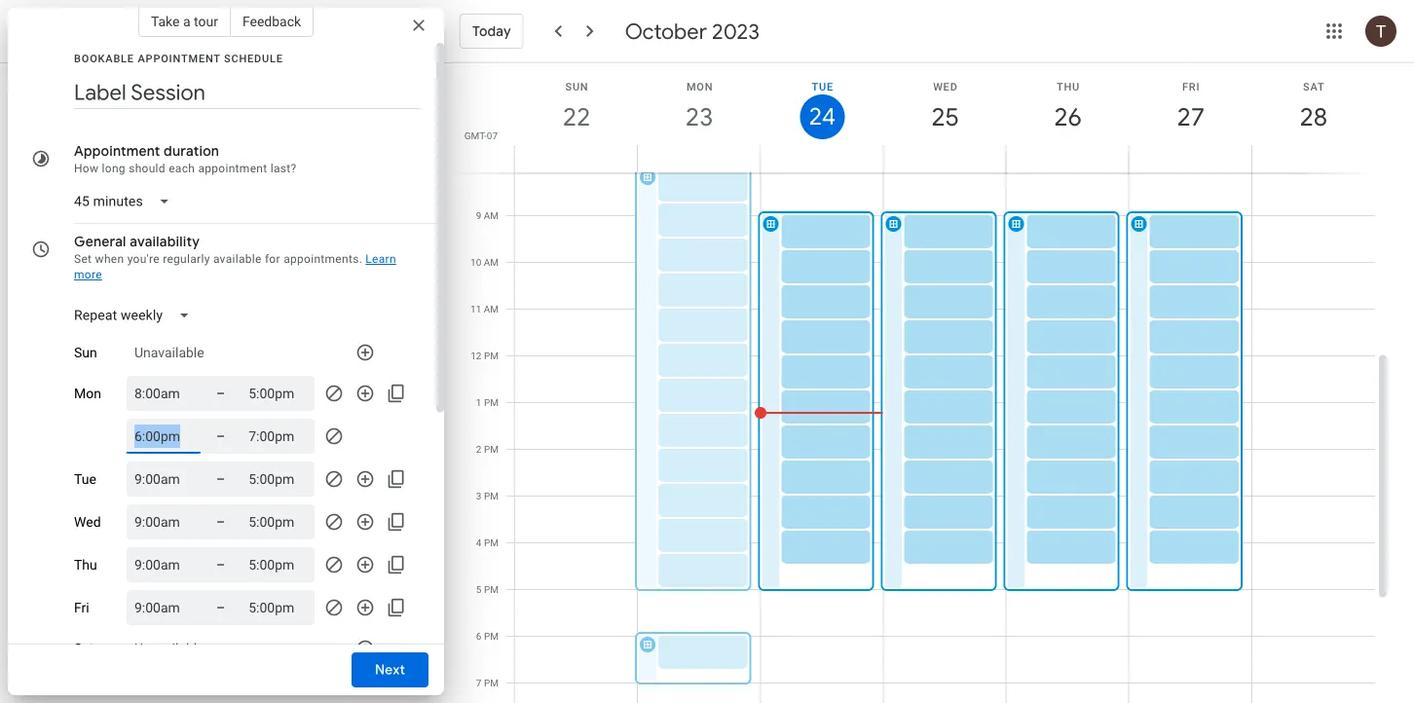 Task type: vqa. For each thing, say whether or not it's contained in the screenshot.
Fri associated with Fri 27
yes



Task type: describe. For each thing, give the bounding box(es) containing it.
– for thu
[[216, 557, 225, 573]]

pm for 6 pm
[[484, 631, 499, 642]]

sunday, october 22 element
[[554, 94, 599, 139]]

take
[[151, 13, 180, 29]]

pm for 7 pm
[[484, 678, 499, 689]]

Start time on Fridays text field
[[134, 596, 193, 620]]

mon for mon 23
[[687, 80, 713, 93]]

End time on Tuesdays text field
[[249, 468, 307, 491]]

– for wed
[[216, 514, 225, 530]]

4
[[476, 537, 482, 549]]

october 2023
[[625, 18, 760, 45]]

22 column header
[[514, 63, 638, 173]]

9 am
[[476, 210, 499, 222]]

october
[[625, 18, 707, 45]]

appointment duration how long should each appointment last?
[[74, 142, 297, 175]]

– for fri
[[216, 600, 225, 616]]

set when you're regularly available for appointments.
[[74, 252, 362, 266]]

gmt-07
[[464, 130, 498, 141]]

tour
[[194, 13, 218, 29]]

End time on Mondays text field
[[249, 382, 307, 405]]

thu for thu 26
[[1057, 80, 1080, 93]]

pm for 2 pm
[[484, 444, 499, 455]]

you're
[[127, 252, 160, 266]]

friday, october 27 element
[[1169, 94, 1214, 139]]

27
[[1176, 101, 1204, 133]]

sun 22
[[562, 80, 589, 133]]

am for 11 am
[[484, 303, 499, 315]]

feedback button
[[231, 6, 314, 37]]

10
[[471, 257, 481, 268]]

pm for 4 pm
[[484, 537, 499, 549]]

28 column header
[[1252, 63, 1375, 173]]

25
[[930, 101, 958, 133]]

available
[[213, 252, 262, 266]]

2 pm
[[476, 444, 499, 455]]

fri for fri 27
[[1183, 80, 1201, 93]]

2 – from the top
[[216, 428, 225, 444]]

take a tour
[[151, 13, 218, 29]]

Start time on Mondays text field
[[134, 425, 193, 448]]

today
[[472, 22, 511, 40]]

Start time on Tuesdays text field
[[134, 468, 193, 491]]

next button
[[352, 647, 429, 694]]

sat for sat
[[74, 641, 94, 657]]

1
[[476, 397, 482, 409]]

long
[[102, 162, 126, 175]]

9
[[476, 210, 481, 222]]

appointment
[[198, 162, 267, 175]]

a
[[183, 13, 190, 29]]

regularly
[[163, 252, 210, 266]]

saturday, october 28 element
[[1292, 94, 1336, 139]]

pm for 3 pm
[[484, 490, 499, 502]]

6 pm
[[476, 631, 499, 642]]

tue 24
[[808, 80, 835, 132]]

bookable
[[74, 52, 134, 64]]

wed for wed
[[74, 514, 101, 530]]

12 pm
[[471, 350, 499, 362]]

23
[[684, 101, 712, 133]]

28
[[1299, 101, 1327, 133]]

wednesday, october 25 element
[[923, 94, 968, 139]]

End time on Wednesdays text field
[[249, 510, 307, 534]]

3 pm
[[476, 490, 499, 502]]

how
[[74, 162, 99, 175]]

26 column header
[[1006, 63, 1130, 173]]

learn more
[[74, 252, 396, 282]]

4 pm
[[476, 537, 499, 549]]

general
[[74, 233, 126, 250]]

unavailable for sun
[[134, 345, 204, 361]]

Start time on Mondays text field
[[134, 382, 193, 405]]

learn more link
[[74, 252, 396, 282]]

unavailable for sat
[[134, 641, 204, 657]]

23 column header
[[637, 63, 761, 173]]

5
[[476, 584, 482, 596]]

22
[[562, 101, 589, 133]]



Task type: locate. For each thing, give the bounding box(es) containing it.
mon left start time on mondays text field at the bottom of page
[[74, 386, 101, 402]]

– for tue
[[216, 471, 225, 487]]

11
[[471, 303, 481, 315]]

1 am from the top
[[484, 163, 499, 175]]

unavailable up start time on mondays text field at the bottom of page
[[134, 345, 204, 361]]

1 horizontal spatial mon
[[687, 80, 713, 93]]

mon up the monday, october 23 element
[[687, 80, 713, 93]]

2023
[[712, 18, 760, 45]]

1 vertical spatial unavailable
[[134, 641, 204, 657]]

am right 10
[[484, 257, 499, 268]]

1 horizontal spatial wed
[[933, 80, 958, 93]]

1 vertical spatial fri
[[74, 600, 89, 616]]

appointments.
[[284, 252, 362, 266]]

tue inside tue 24
[[812, 80, 834, 93]]

1 vertical spatial thu
[[74, 557, 97, 573]]

mon 23
[[684, 80, 713, 133]]

– left end time on mondays text box
[[216, 428, 225, 444]]

0 horizontal spatial wed
[[74, 514, 101, 530]]

appointment
[[138, 52, 221, 64]]

today button
[[460, 8, 524, 55]]

12
[[471, 350, 482, 362]]

3 am from the top
[[484, 257, 499, 268]]

2 am from the top
[[484, 210, 499, 222]]

schedule
[[224, 52, 283, 64]]

should
[[129, 162, 166, 175]]

sun inside sun 22
[[565, 80, 589, 93]]

tue left 'start time on tuesdays' text field
[[74, 471, 96, 487]]

duration
[[164, 142, 219, 160]]

when
[[95, 252, 124, 266]]

1 horizontal spatial fri
[[1183, 80, 1201, 93]]

None field
[[66, 184, 186, 219], [66, 298, 206, 333], [66, 184, 186, 219], [66, 298, 206, 333]]

thu for thu
[[74, 557, 97, 573]]

set
[[74, 252, 92, 266]]

1 horizontal spatial tue
[[812, 80, 834, 93]]

– for mon
[[216, 385, 225, 401]]

0 vertical spatial wed
[[933, 80, 958, 93]]

6 – from the top
[[216, 600, 225, 616]]

pm right 1
[[484, 397, 499, 409]]

07
[[487, 130, 498, 141]]

8
[[476, 163, 481, 175]]

5 pm
[[476, 584, 499, 596]]

am right 11
[[484, 303, 499, 315]]

–
[[216, 385, 225, 401], [216, 428, 225, 444], [216, 471, 225, 487], [216, 514, 225, 530], [216, 557, 225, 573], [216, 600, 225, 616]]

Start time on Wednesdays text field
[[134, 510, 193, 534]]

am for 9 am
[[484, 210, 499, 222]]

0 horizontal spatial tue
[[74, 471, 96, 487]]

last?
[[271, 162, 297, 175]]

pm right 7
[[484, 678, 499, 689]]

appointment
[[74, 142, 160, 160]]

– right start time on thursdays text field
[[216, 557, 225, 573]]

thu inside thu 26
[[1057, 80, 1080, 93]]

bookable appointment schedule
[[74, 52, 283, 64]]

for
[[265, 252, 280, 266]]

tue
[[812, 80, 834, 93], [74, 471, 96, 487]]

– left 'end time on wednesdays' text box
[[216, 514, 225, 530]]

1 vertical spatial sun
[[74, 345, 97, 361]]

pm right 6
[[484, 631, 499, 642]]

pm for 12 pm
[[484, 350, 499, 362]]

thu
[[1057, 80, 1080, 93], [74, 557, 97, 573]]

7 pm
[[476, 678, 499, 689]]

0 horizontal spatial sun
[[74, 345, 97, 361]]

grid containing 22
[[452, 63, 1391, 703]]

wed
[[933, 80, 958, 93], [74, 514, 101, 530]]

24 column header
[[760, 63, 884, 173]]

5 pm from the top
[[484, 537, 499, 549]]

sun down more
[[74, 345, 97, 361]]

1 vertical spatial sat
[[74, 641, 94, 657]]

am right the 9
[[484, 210, 499, 222]]

am right 8
[[484, 163, 499, 175]]

6 pm from the top
[[484, 584, 499, 596]]

each
[[169, 162, 195, 175]]

unavailable down start time on fridays text box
[[134, 641, 204, 657]]

am for 8 am
[[484, 163, 499, 175]]

Start time on Thursdays text field
[[134, 553, 193, 577]]

8 am
[[476, 163, 499, 175]]

thursday, october 26 element
[[1046, 94, 1091, 139]]

0 vertical spatial unavailable
[[134, 345, 204, 361]]

general availability
[[74, 233, 200, 250]]

10 am
[[471, 257, 499, 268]]

wed for wed 25
[[933, 80, 958, 93]]

7
[[476, 678, 482, 689]]

mon inside mon 23
[[687, 80, 713, 93]]

Add title text field
[[74, 78, 421, 107]]

End time on Thursdays text field
[[249, 553, 307, 577]]

4 am from the top
[[484, 303, 499, 315]]

0 vertical spatial sat
[[1304, 80, 1325, 93]]

pm
[[484, 350, 499, 362], [484, 397, 499, 409], [484, 444, 499, 455], [484, 490, 499, 502], [484, 537, 499, 549], [484, 584, 499, 596], [484, 631, 499, 642], [484, 678, 499, 689]]

6
[[476, 631, 482, 642]]

1 – from the top
[[216, 385, 225, 401]]

End time on Mondays text field
[[249, 425, 307, 448]]

pm right 4
[[484, 537, 499, 549]]

0 vertical spatial sun
[[565, 80, 589, 93]]

sat inside sat 28
[[1304, 80, 1325, 93]]

3
[[476, 490, 482, 502]]

1 vertical spatial wed
[[74, 514, 101, 530]]

– right start time on mondays text field at the bottom of page
[[216, 385, 225, 401]]

1 pm from the top
[[484, 350, 499, 362]]

am
[[484, 163, 499, 175], [484, 210, 499, 222], [484, 257, 499, 268], [484, 303, 499, 315]]

sat 28
[[1299, 80, 1327, 133]]

3 – from the top
[[216, 471, 225, 487]]

2
[[476, 444, 482, 455]]

fri inside fri 27
[[1183, 80, 1201, 93]]

– left end time on fridays text box
[[216, 600, 225, 616]]

wed 25
[[930, 80, 958, 133]]

8 pm from the top
[[484, 678, 499, 689]]

0 vertical spatial tue
[[812, 80, 834, 93]]

tue for tue 24
[[812, 80, 834, 93]]

pm right 3
[[484, 490, 499, 502]]

fri left start time on fridays text box
[[74, 600, 89, 616]]

sat for sat 28
[[1304, 80, 1325, 93]]

pm right "5"
[[484, 584, 499, 596]]

0 vertical spatial fri
[[1183, 80, 1201, 93]]

pm right 2
[[484, 444, 499, 455]]

thu 26
[[1053, 80, 1081, 133]]

sun up sunday, october 22 element
[[565, 80, 589, 93]]

1 vertical spatial mon
[[74, 386, 101, 402]]

2 unavailable from the top
[[134, 641, 204, 657]]

gmt-
[[464, 130, 487, 141]]

1 pm
[[476, 397, 499, 409]]

tue for tue
[[74, 471, 96, 487]]

tue up 24
[[812, 80, 834, 93]]

– right 'start time on tuesdays' text field
[[216, 471, 225, 487]]

take a tour button
[[138, 6, 231, 37]]

27 column header
[[1129, 63, 1253, 173]]

4 pm from the top
[[484, 490, 499, 502]]

5 – from the top
[[216, 557, 225, 573]]

3 pm from the top
[[484, 444, 499, 455]]

7 pm from the top
[[484, 631, 499, 642]]

tuesday, october 24, today element
[[800, 94, 845, 139]]

1 horizontal spatial sat
[[1304, 80, 1325, 93]]

unavailable
[[134, 345, 204, 361], [134, 641, 204, 657]]

2 pm from the top
[[484, 397, 499, 409]]

sat
[[1304, 80, 1325, 93], [74, 641, 94, 657]]

grid
[[452, 63, 1391, 703]]

fri 27
[[1176, 80, 1204, 133]]

feedback
[[242, 13, 301, 29]]

26
[[1053, 101, 1081, 133]]

wed inside wed 25
[[933, 80, 958, 93]]

0 vertical spatial mon
[[687, 80, 713, 93]]

0 horizontal spatial mon
[[74, 386, 101, 402]]

monday, october 23 element
[[677, 94, 722, 139]]

0 horizontal spatial fri
[[74, 600, 89, 616]]

1 unavailable from the top
[[134, 345, 204, 361]]

pm for 5 pm
[[484, 584, 499, 596]]

1 vertical spatial tue
[[74, 471, 96, 487]]

sun for sun 22
[[565, 80, 589, 93]]

fri
[[1183, 80, 1201, 93], [74, 600, 89, 616]]

24
[[808, 101, 835, 132]]

mon for mon
[[74, 386, 101, 402]]

mon
[[687, 80, 713, 93], [74, 386, 101, 402]]

1 horizontal spatial sun
[[565, 80, 589, 93]]

pm right 12
[[484, 350, 499, 362]]

availability
[[130, 233, 200, 250]]

0 horizontal spatial sat
[[74, 641, 94, 657]]

thu left start time on thursdays text field
[[74, 557, 97, 573]]

sun
[[565, 80, 589, 93], [74, 345, 97, 361]]

wed left start time on wednesdays text box
[[74, 514, 101, 530]]

0 vertical spatial thu
[[1057, 80, 1080, 93]]

25 column header
[[883, 63, 1007, 173]]

fri up friday, october 27 element
[[1183, 80, 1201, 93]]

4 – from the top
[[216, 514, 225, 530]]

1 horizontal spatial thu
[[1057, 80, 1080, 93]]

am for 10 am
[[484, 257, 499, 268]]

more
[[74, 268, 102, 282]]

wed up wednesday, october 25 element
[[933, 80, 958, 93]]

0 horizontal spatial thu
[[74, 557, 97, 573]]

thu up thursday, october 26 'element'
[[1057, 80, 1080, 93]]

fri for fri
[[74, 600, 89, 616]]

End time on Fridays text field
[[249, 596, 307, 620]]

sun for sun
[[74, 345, 97, 361]]

learn
[[366, 252, 396, 266]]

pm for 1 pm
[[484, 397, 499, 409]]

next
[[375, 661, 405, 679]]

11 am
[[471, 303, 499, 315]]



